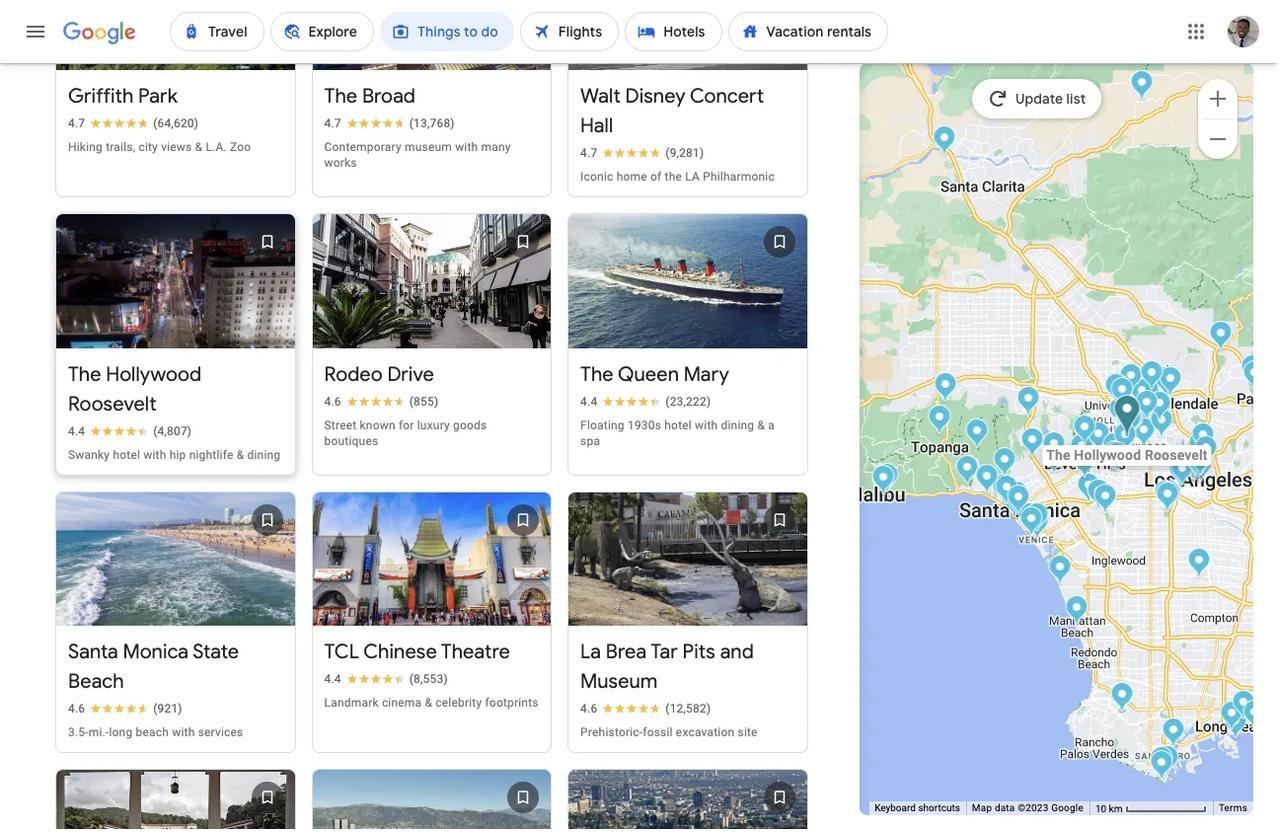 Task type: describe. For each thing, give the bounding box(es) containing it.
tar
[[651, 639, 678, 664]]

natural history museum of los angeles county image
[[1155, 480, 1177, 512]]

for
[[399, 418, 414, 432]]

the gamble house image
[[1246, 363, 1269, 396]]

tongva park image
[[1007, 485, 1030, 517]]

the greek theatre image
[[1149, 391, 1171, 423]]

hiking trails, city views & l.a. zoo
[[68, 140, 251, 154]]

musso & frank grill image
[[1121, 407, 1144, 439]]

fossil
[[643, 725, 673, 739]]

santa monica pier image
[[1004, 488, 1026, 520]]

boutiques
[[324, 434, 378, 448]]

update list button
[[972, 79, 1101, 118]]

museum of latin american art (molaa) image
[[1232, 690, 1255, 722]]

save santa monica state beach to collection image
[[243, 496, 291, 543]]

griffith observatory image
[[1146, 392, 1168, 424]]

hollywood wax museum image
[[1119, 407, 1142, 439]]

with left hip
[[143, 448, 166, 462]]

floating 1930s hotel with dining & a spa
[[580, 418, 775, 448]]

queen
[[618, 362, 679, 387]]

hollyhock house image
[[1151, 408, 1173, 440]]

the for the broad
[[324, 84, 357, 109]]

site
[[738, 725, 758, 739]]

santa
[[68, 639, 118, 664]]

la
[[580, 639, 601, 664]]

will rogers state beach image
[[976, 464, 999, 496]]

a
[[768, 418, 775, 432]]

santa monica mountains national recreation area image
[[929, 405, 951, 437]]

walt disney concert hall
[[580, 84, 764, 138]]

map data ©2023 google
[[972, 802, 1084, 813]]

keyboard shortcuts
[[875, 802, 960, 813]]

terms
[[1219, 802, 1247, 813]]

mulholland drive image
[[934, 372, 957, 405]]

hollywood bowl image
[[1118, 398, 1141, 430]]

autry museum of the american west image
[[1159, 366, 1182, 399]]

spa
[[580, 434, 600, 448]]

dolby theatre image
[[1117, 406, 1140, 438]]

tcl
[[324, 639, 359, 664]]

update
[[1015, 90, 1063, 108]]

save universal citywalk hollywood to collection image
[[499, 774, 547, 821]]

descanso gardens image
[[1210, 321, 1232, 353]]

roosevelt
[[68, 391, 157, 416]]

& inside floating 1930s hotel with dining & a spa
[[757, 418, 765, 432]]

4.4 out of 5 stars from 4,807 reviews image
[[68, 423, 192, 439]]

landmark cinema & celebrity footprints
[[324, 696, 539, 710]]

cinema
[[382, 696, 422, 710]]

0 horizontal spatial dining
[[247, 448, 281, 462]]

(9,281)
[[666, 146, 704, 160]]

hollywood boulevard image
[[1119, 405, 1142, 437]]

3.5-mi.-long beach with services
[[68, 725, 243, 739]]

floating
[[580, 418, 625, 432]]

el pueblo de los angeles historical monument image
[[1190, 446, 1213, 479]]

3.5-
[[68, 725, 89, 739]]

beach
[[68, 669, 124, 694]]

4.4 out of 5 stars from 23,222 reviews image
[[580, 393, 711, 409]]

contemporary museum with many works
[[324, 140, 511, 170]]

works
[[324, 156, 357, 170]]

4.4 for tcl chinese theatre
[[324, 672, 341, 686]]

long beach museum of art image
[[1243, 700, 1266, 732]]

street known for luxury goods boutiques
[[324, 418, 487, 448]]

concert
[[690, 84, 764, 109]]

10 km
[[1095, 803, 1125, 814]]

bronson caves image
[[1136, 390, 1158, 422]]

map
[[972, 802, 992, 813]]

malibu pier image
[[876, 463, 899, 495]]

main menu image
[[24, 20, 47, 43]]

will rogers state historic park image
[[994, 447, 1016, 480]]

south coast botanic garden image
[[1111, 682, 1134, 715]]

goods
[[453, 418, 487, 432]]

la brea tar pits and museum
[[580, 639, 754, 694]]

broad
[[362, 84, 415, 109]]

monica
[[123, 639, 189, 664]]

4.6 for rodeo drive
[[324, 394, 341, 408]]

zoom in map image
[[1206, 86, 1230, 110]]

4.7 for griffith park
[[68, 117, 85, 131]]

home
[[616, 170, 647, 184]]

vasquez rocks natural area and nature center image
[[1131, 70, 1154, 103]]

point fermin lighthouse image
[[1151, 750, 1173, 783]]

kidspace children's museum image
[[1243, 360, 1266, 393]]

list
[[1066, 90, 1086, 108]]

santa monica state beach image
[[1002, 484, 1024, 516]]

10
[[1095, 803, 1106, 814]]

footprints
[[485, 696, 539, 710]]

prehistoric-fossil excavation site
[[580, 725, 758, 739]]

iconic
[[580, 170, 613, 184]]

mary
[[684, 362, 729, 387]]

walt
[[580, 84, 621, 109]]

academy museum of motion pictures image
[[1102, 439, 1125, 472]]

la brea tar pits and museum image
[[1105, 439, 1128, 472]]

crypto.com arena image
[[1169, 457, 1192, 490]]

terms link
[[1219, 802, 1247, 813]]

hollywood sign image
[[1131, 378, 1154, 411]]

the getty image
[[1021, 427, 1044, 460]]

griffith
[[68, 84, 134, 109]]

adamson house museum image
[[872, 465, 895, 497]]

the grove image
[[1105, 432, 1128, 465]]

hammer museum image
[[1043, 443, 1066, 476]]

hollywood
[[106, 362, 201, 387]]

public art "urban light" image
[[1103, 440, 1126, 473]]

cabrillo marine aquarium image
[[1156, 745, 1179, 778]]

mi.-
[[89, 725, 109, 739]]

the original farmers market image
[[1103, 432, 1126, 465]]

the broad image
[[1182, 447, 1205, 480]]

landmark
[[324, 696, 379, 710]]

jurassic world – the ride image
[[1105, 373, 1128, 406]]

10 km button
[[1089, 801, 1213, 816]]

korean friendship bell image
[[1151, 746, 1173, 779]]

keyboard
[[875, 802, 916, 813]]

the for the queen mary
[[580, 362, 614, 387]]

with inside floating 1930s hotel with dining & a spa
[[695, 418, 718, 432]]

& right "nightlife"
[[237, 448, 244, 462]]

the broad
[[324, 84, 415, 109]]

(23,222)
[[666, 394, 711, 408]]

museum of tolerance image
[[1074, 448, 1096, 481]]

griffith park
[[68, 84, 178, 109]]

views
[[161, 140, 192, 154]]

swanky hotel with hip nightlife & dining
[[68, 448, 281, 462]]

and
[[720, 639, 754, 664]]

madame tussauds hollywood image
[[1116, 407, 1139, 439]]

warner bros. studio tour hollywood image
[[1120, 363, 1143, 396]]

los angeles county museum of art image
[[1103, 439, 1126, 472]]

long
[[109, 725, 133, 739]]

the getty villa image
[[956, 455, 979, 488]]

save hollywood bowl to collection image
[[756, 774, 803, 821]]

(13,768)
[[409, 117, 455, 131]]

olvera street image
[[1191, 444, 1214, 477]]

hollywood walk of fame image
[[1127, 407, 1150, 439]]

keyboard shortcuts button
[[875, 801, 960, 815]]

luxury
[[417, 418, 450, 432]]

kenneth hahn state recreation area image
[[1094, 484, 1117, 516]]

the hollywood museum image
[[1119, 408, 1142, 440]]

many
[[481, 140, 511, 154]]

4.6 for santa monica state beach
[[68, 702, 85, 715]]

the fowler museum image
[[1043, 431, 1066, 464]]

the hollywood roosevelt image
[[1114, 395, 1141, 439]]

swanky
[[68, 448, 110, 462]]

the queen mary
[[580, 362, 729, 387]]

with inside contemporary museum with many works
[[455, 140, 478, 154]]

prehistoric-
[[580, 725, 643, 739]]



Task type: locate. For each thing, give the bounding box(es) containing it.
the up floating
[[580, 362, 614, 387]]

ovation hollywood image
[[1117, 406, 1140, 438]]

hiking
[[68, 140, 103, 154]]

(921)
[[153, 702, 182, 715]]

tcl chinese theatre
[[324, 639, 510, 664]]

tcl chinese theatre image
[[1117, 407, 1140, 439]]

six flags magic mountain image
[[933, 125, 956, 158]]

sunset boulevard image
[[1087, 421, 1110, 454]]

museum
[[405, 140, 452, 154]]

4.6 out of 5 stars from 921 reviews image
[[68, 701, 182, 716]]

0 horizontal spatial 4.4
[[68, 424, 85, 438]]

los angeles state historic park image
[[1195, 435, 1218, 468]]

dining inside floating 1930s hotel with dining & a spa
[[721, 418, 754, 432]]

la
[[685, 170, 700, 184]]

petersen automotive museum image
[[1102, 441, 1125, 474]]

manhattan beach pier image
[[1066, 595, 1088, 628]]

& left l.a.
[[195, 140, 203, 154]]

zoom out map image
[[1206, 127, 1230, 151]]

&
[[195, 140, 203, 154], [757, 418, 765, 432], [237, 448, 244, 462], [425, 696, 432, 710]]

4.6 inside "image"
[[580, 702, 597, 715]]

abbot kinney boulevard image
[[1026, 502, 1049, 535]]

trails,
[[106, 140, 135, 154]]

chinese
[[364, 639, 437, 664]]

4.4 inside 4.4 out of 5 stars from 23,222 reviews image
[[580, 394, 597, 408]]

4.4 down tcl
[[324, 672, 341, 686]]

rodeo
[[324, 362, 383, 387]]

beach
[[136, 725, 169, 739]]

shortcuts
[[918, 802, 960, 813]]

travel town gift shop image
[[1141, 360, 1163, 393]]

venice canals image
[[1026, 509, 1049, 542]]

drive
[[387, 362, 434, 387]]

pits
[[683, 639, 715, 664]]

of
[[650, 170, 662, 184]]

save the queen mary to collection image
[[756, 218, 803, 266]]

rose bowl stadium image
[[1241, 354, 1264, 387]]

park
[[138, 84, 178, 109]]

4.6 up the street
[[324, 394, 341, 408]]

bradbury building image
[[1184, 451, 1207, 484]]

battleship uss iowa museum image
[[1162, 717, 1185, 750]]

4.4 up floating
[[580, 394, 597, 408]]

4.7 up iconic
[[580, 146, 597, 160]]

grammy museum l.a. live image
[[1171, 456, 1194, 489]]

the up the roosevelt
[[68, 362, 101, 387]]

km
[[1109, 803, 1123, 814]]

state
[[193, 639, 239, 664]]

heal the bay aquarium image
[[1005, 486, 1028, 518]]

1 vertical spatial 4.4
[[68, 424, 85, 438]]

norton simon museum image
[[1247, 368, 1270, 401]]

the queen mary image
[[1225, 709, 1247, 741]]

4.6 out of 5 stars from 855 reviews image
[[324, 393, 438, 409]]

4.7
[[68, 117, 85, 131], [324, 117, 341, 131], [580, 146, 597, 160]]

universal studios hollywood image
[[1108, 375, 1131, 408]]

la plaza de cultura y artes image
[[1189, 446, 1212, 479]]

4.7 up contemporary in the left top of the page
[[324, 117, 341, 131]]

4.6 for la brea tar pits and museum
[[580, 702, 597, 715]]

with down (23,222)
[[695, 418, 718, 432]]

the left broad
[[324, 84, 357, 109]]

2 vertical spatial 4.4
[[324, 672, 341, 686]]

0 horizontal spatial the
[[68, 362, 101, 387]]

downtown santa monica image
[[1005, 481, 1028, 513]]

4.7 for the broad
[[324, 117, 341, 131]]

fast & furious – supercharged image
[[1111, 377, 1134, 410]]

baldwin hills scenic overlook image
[[1087, 479, 1110, 511]]

0 vertical spatial hotel
[[664, 418, 692, 432]]

topanga state park image
[[966, 418, 989, 451]]

japanese american national museum image
[[1190, 452, 1213, 485]]

1930s
[[628, 418, 661, 432]]

(4,807)
[[153, 424, 192, 438]]

the
[[324, 84, 357, 109], [68, 362, 101, 387], [580, 362, 614, 387]]

(12,582)
[[666, 702, 711, 715]]

los angeles zoo image
[[1155, 366, 1177, 399]]

1 horizontal spatial 4.4
[[324, 672, 341, 686]]

disney
[[625, 84, 686, 109]]

street
[[324, 418, 357, 432]]

0 vertical spatial dining
[[721, 418, 754, 432]]

save la brea tar pits and museum to collection image
[[756, 496, 803, 543]]

1 horizontal spatial dining
[[721, 418, 754, 432]]

dining
[[721, 418, 754, 432], [247, 448, 281, 462]]

walt disney concert hall image
[[1182, 447, 1205, 480]]

hotel down (23,222)
[[664, 418, 692, 432]]

aquarium of the pacific image
[[1221, 701, 1243, 733]]

4.7 up hiking
[[68, 117, 85, 131]]

hall
[[580, 114, 613, 138]]

& left 'a'
[[757, 418, 765, 432]]

(8,553)
[[409, 672, 448, 686]]

the
[[665, 170, 682, 184]]

update list
[[1015, 90, 1086, 108]]

skirball cultural center image
[[1017, 386, 1040, 418]]

exposition park image
[[1156, 482, 1179, 514]]

1 horizontal spatial hotel
[[664, 418, 692, 432]]

(855)
[[409, 394, 438, 408]]

with
[[455, 140, 478, 154], [695, 418, 718, 432], [143, 448, 166, 462], [172, 725, 195, 739]]

dodger stadium image
[[1189, 430, 1212, 463]]

palisades park image
[[996, 475, 1018, 507]]

0 horizontal spatial hotel
[[113, 448, 140, 462]]

(64,620)
[[153, 117, 199, 131]]

the museum of jurassic technology image
[[1078, 473, 1100, 505]]

4.7 out of 5 stars from 13,768 reviews image
[[324, 116, 455, 132]]

museum
[[580, 669, 658, 694]]

4.4 up the swanky
[[68, 424, 85, 438]]

2 horizontal spatial 4.4
[[580, 394, 597, 408]]

contemporary
[[324, 140, 401, 154]]

dockweiler beach image
[[1049, 555, 1072, 587]]

hollywood forever cemetery image
[[1133, 417, 1155, 450]]

hotel down 4.4 out of 5 stars from 4,807 reviews image
[[113, 448, 140, 462]]

griffith park image
[[1151, 376, 1173, 409]]

2 horizontal spatial 4.7
[[580, 146, 597, 160]]

hip
[[169, 448, 186, 462]]

dining right "nightlife"
[[247, 448, 281, 462]]

1 vertical spatial hotel
[[113, 448, 140, 462]]

zoo
[[230, 140, 251, 154]]

elysian park image
[[1192, 422, 1215, 455]]

craft contemporary image
[[1106, 441, 1129, 474]]

save tcl chinese theatre to collection image
[[499, 496, 547, 543]]

celebrity
[[436, 696, 482, 710]]

google
[[1051, 802, 1084, 813]]

pink's hot dogs image
[[1114, 422, 1137, 455]]

services
[[198, 725, 243, 739]]

venice boardwalk image
[[1018, 502, 1041, 535]]

4.6 out of 5 stars from 12,582 reviews image
[[580, 701, 711, 716]]

1 horizontal spatial the
[[324, 84, 357, 109]]

with left many
[[455, 140, 478, 154]]

data
[[995, 802, 1015, 813]]

4.4 out of 5 stars from 8,553 reviews image
[[324, 671, 448, 687]]

4.7 for walt disney concert hall
[[580, 146, 597, 160]]

pacific park on the santa monica pier image
[[1004, 488, 1026, 520]]

& down (8,553)
[[425, 696, 432, 710]]

watts towers arts center image
[[1188, 548, 1211, 580]]

©2023
[[1018, 802, 1049, 813]]

nightlife
[[189, 448, 233, 462]]

l.a.
[[206, 140, 227, 154]]

universal citywalk hollywood image
[[1107, 377, 1130, 410]]

4.6 up prehistoric-
[[580, 702, 597, 715]]

4.4 inside 4.4 out of 5 stars from 4,807 reviews image
[[68, 424, 85, 438]]

save the hollywood roosevelt to collection image
[[243, 218, 291, 266]]

excavation
[[676, 725, 735, 739]]

iconic home of the la philharmonic
[[580, 170, 775, 184]]

angels flight railway image
[[1182, 450, 1205, 483]]

theatre
[[441, 639, 510, 664]]

2 horizontal spatial 4.6
[[580, 702, 597, 715]]

0 horizontal spatial 4.6
[[68, 702, 85, 715]]

1 horizontal spatial 4.6
[[324, 394, 341, 408]]

greystone mansion & gardens: the doheny estate image
[[1074, 415, 1096, 447]]

brea
[[606, 639, 647, 664]]

the inside the hollywood roosevelt
[[68, 362, 101, 387]]

rodeo drive image
[[1071, 433, 1093, 466]]

4.7 out of 5 stars from 9,281 reviews image
[[580, 145, 704, 161]]

runyon canyon park image
[[1109, 397, 1132, 429]]

save rodeo drive to collection image
[[499, 218, 547, 266]]

rodeo drive
[[324, 362, 434, 387]]

santa monica state beach
[[68, 639, 239, 694]]

philharmonic
[[703, 170, 775, 184]]

the for the hollywood roosevelt
[[68, 362, 101, 387]]

malibu lagoon state beach image
[[873, 466, 896, 498]]

0 horizontal spatial 4.7
[[68, 117, 85, 131]]

map region
[[778, 8, 1277, 829]]

with down (921)
[[172, 725, 195, 739]]

known
[[360, 418, 395, 432]]

the hollywood roosevelt
[[68, 362, 201, 416]]

2 horizontal spatial the
[[580, 362, 614, 387]]

4.6 up 3.5-
[[68, 702, 85, 715]]

4.4 inside 4.4 out of 5 stars from 8,553 reviews image
[[324, 672, 341, 686]]

4.4 for the queen mary
[[580, 394, 597, 408]]

1 vertical spatial dining
[[247, 448, 281, 462]]

4.7 out of 5 stars from 64,620 reviews image
[[68, 116, 199, 132]]

4.6
[[324, 394, 341, 408], [68, 702, 85, 715], [580, 702, 597, 715]]

hotel inside floating 1930s hotel with dining & a spa
[[664, 418, 692, 432]]

dining left 'a'
[[721, 418, 754, 432]]

city
[[139, 140, 158, 154]]

4.4 for the hollywood roosevelt
[[68, 424, 85, 438]]

save the getty villa to collection image
[[243, 774, 291, 821]]

1 horizontal spatial 4.7
[[324, 117, 341, 131]]

los angeles city hall image
[[1187, 448, 1210, 481]]

0 vertical spatial 4.4
[[580, 394, 597, 408]]

4.4
[[580, 394, 597, 408], [68, 424, 85, 438], [324, 672, 341, 686]]



Task type: vqa. For each thing, say whether or not it's contained in the screenshot.
Send to your phone 'button'
no



